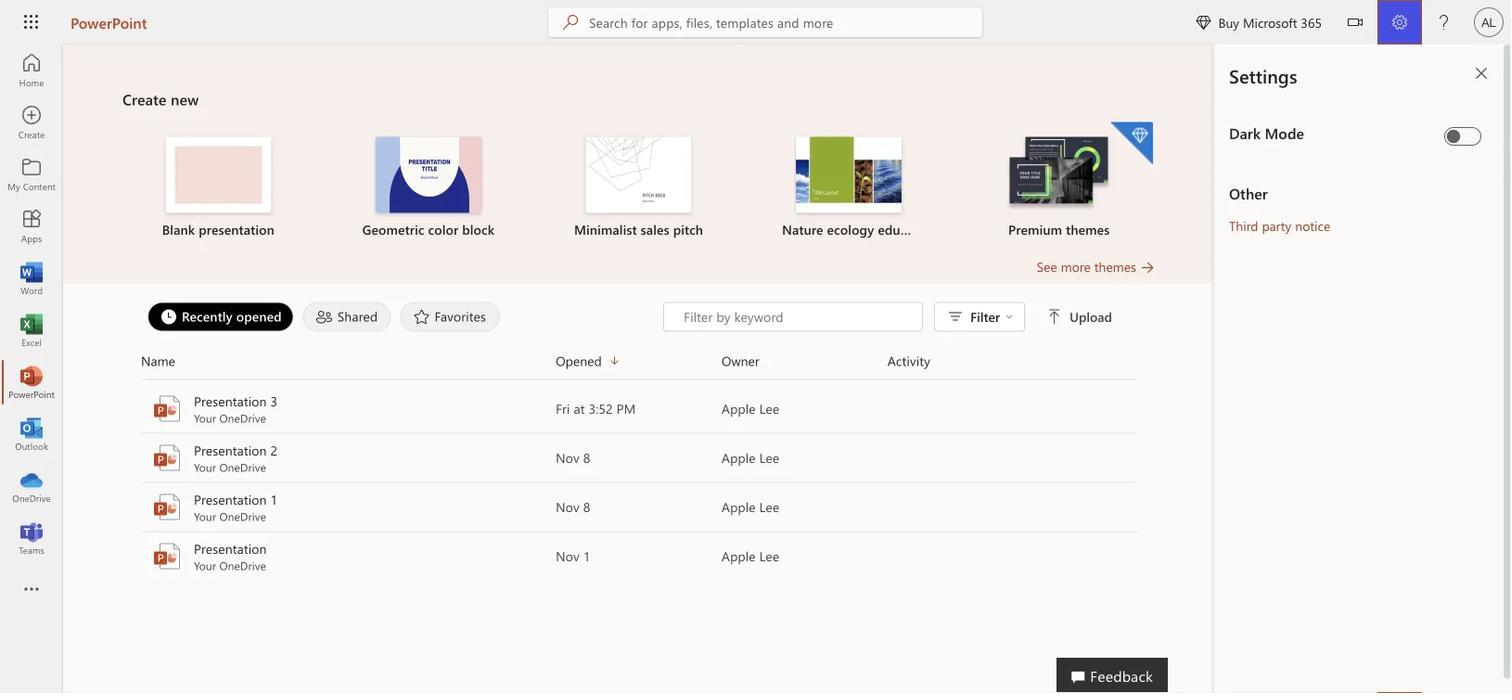 Task type: locate. For each thing, give the bounding box(es) containing it.
blank
[[162, 221, 195, 238]]

tab list
[[143, 302, 664, 332]]

1 inside "presentation 1 your onedrive"
[[271, 491, 278, 508]]

0 vertical spatial 8
[[584, 449, 591, 466]]

dark mode
[[1230, 123, 1305, 142]]

8 down at
[[584, 449, 591, 466]]

1 vertical spatial 8
[[584, 498, 591, 516]]

nov 8 down at
[[556, 449, 591, 466]]

Search box. Suggestions appear as you type. search field
[[589, 7, 983, 37]]

settings region
[[1159, 45, 1512, 693], [1215, 45, 1512, 693]]

apple
[[722, 400, 756, 417], [722, 449, 756, 466], [722, 498, 756, 516], [722, 548, 756, 565]]

365
[[1302, 13, 1323, 31]]

presentation down presentation 2 your onedrive
[[194, 491, 267, 508]]

powerpoint image inside name presentation 3 cell
[[152, 394, 182, 424]]

powerpoint image left presentation 2 your onedrive
[[152, 443, 182, 473]]

recently opened tab
[[143, 302, 299, 332]]

powerpoint image for presentation 2
[[152, 443, 182, 473]]

3 apple lee from the top
[[722, 498, 780, 516]]

sales
[[641, 221, 670, 238]]

2 onedrive from the top
[[219, 460, 266, 475]]

minimalist sales pitch element
[[545, 137, 733, 239]]

0 vertical spatial themes
[[1067, 221, 1110, 238]]

1 vertical spatial powerpoint image
[[152, 443, 182, 473]]

onedrive inside presentation 3 your onedrive
[[219, 411, 266, 426]]

your down "presentation 1 your onedrive"
[[194, 558, 216, 573]]

3 onedrive from the top
[[219, 509, 266, 524]]

your inside presentation 3 your onedrive
[[194, 411, 216, 426]]

1 vertical spatial powerpoint image
[[152, 542, 182, 571]]

list
[[123, 120, 1156, 258]]

apple for presentation
[[722, 548, 756, 565]]

block
[[462, 221, 495, 238]]

navigation
[[0, 45, 63, 564]]

new
[[171, 89, 199, 109]]

apple for presentation 2
[[722, 449, 756, 466]]

themes
[[1067, 221, 1110, 238], [1095, 258, 1137, 275]]

1 apple from the top
[[722, 400, 756, 417]]

0 vertical spatial 1
[[271, 491, 278, 508]]

nov for presentation 1
[[556, 498, 580, 516]]

2 apple lee from the top
[[722, 449, 780, 466]]

presentation
[[194, 393, 267, 410], [194, 442, 267, 459], [194, 491, 267, 508], [194, 540, 267, 557]]

presentation down "presentation 1 your onedrive"
[[194, 540, 267, 557]]

teams image
[[22, 529, 41, 548]]

your
[[194, 411, 216, 426], [194, 460, 216, 475], [194, 509, 216, 524], [194, 558, 216, 573]]

at
[[574, 400, 585, 417]]

1
[[271, 491, 278, 508], [584, 548, 591, 565]]

onedrive down "presentation 1 your onedrive"
[[219, 558, 266, 573]]

onedrive inside presentation 2 your onedrive
[[219, 460, 266, 475]]

lee
[[760, 400, 780, 417], [760, 449, 780, 466], [760, 498, 780, 516], [760, 548, 780, 565]]

powerpoint image
[[22, 373, 41, 392], [152, 443, 182, 473], [152, 492, 182, 522]]

row
[[141, 350, 1137, 380]]

powerpoint image left presentation your onedrive
[[152, 542, 182, 571]]


[[1048, 310, 1063, 324]]

name button
[[141, 350, 556, 372]]

row containing name
[[141, 350, 1137, 380]]

1 for nov 1
[[584, 548, 591, 565]]

settings
[[1230, 63, 1298, 88]]

list containing blank presentation
[[123, 120, 1156, 258]]

recently opened element
[[148, 302, 294, 332]]

see
[[1037, 258, 1058, 275]]

None search field
[[548, 7, 983, 37]]

1 nov 8 from the top
[[556, 449, 591, 466]]

filter 
[[971, 308, 1014, 325]]

1 onedrive from the top
[[219, 411, 266, 426]]

2 presentation from the top
[[194, 442, 267, 459]]

2 vertical spatial powerpoint image
[[152, 492, 182, 522]]

shared
[[338, 308, 378, 325]]

pm
[[617, 400, 636, 417]]

3 presentation from the top
[[194, 491, 267, 508]]

powerpoint
[[71, 12, 147, 32]]

your up presentation your onedrive
[[194, 509, 216, 524]]

0 horizontal spatial 1
[[271, 491, 278, 508]]

4 presentation from the top
[[194, 540, 267, 557]]

onedrive inside "presentation 1 your onedrive"
[[219, 509, 266, 524]]

1 vertical spatial nov
[[556, 498, 580, 516]]

1 vertical spatial themes
[[1095, 258, 1137, 275]]

owner
[[722, 352, 760, 369]]

nov for presentation 2
[[556, 449, 580, 466]]

your for presentation 1
[[194, 509, 216, 524]]

3 your from the top
[[194, 509, 216, 524]]

powerpoint banner
[[0, 0, 1512, 48]]

name presentation 2 cell
[[141, 441, 556, 475]]

1 lee from the top
[[760, 400, 780, 417]]

1 apple lee from the top
[[722, 400, 780, 417]]

3 nov from the top
[[556, 548, 580, 565]]

powerpoint image for presentation
[[152, 542, 182, 571]]

2 apple from the top
[[722, 449, 756, 466]]

powerpoint image down the name
[[152, 394, 182, 424]]

4 apple lee from the top
[[722, 548, 780, 565]]

see more themes
[[1037, 258, 1137, 275]]

nov for presentation
[[556, 548, 580, 565]]

onedrive inside presentation your onedrive
[[219, 558, 266, 573]]

name presentation cell
[[141, 540, 556, 573]]

your up "presentation 1 your onedrive"
[[194, 460, 216, 475]]

4 your from the top
[[194, 558, 216, 573]]

presentation for 3
[[194, 393, 267, 410]]

1 vertical spatial nov 8
[[556, 498, 591, 516]]

0 vertical spatial nov
[[556, 449, 580, 466]]

nature ecology education photo presentation image
[[796, 137, 902, 213]]

1 8 from the top
[[584, 449, 591, 466]]

1 your from the top
[[194, 411, 216, 426]]

my content image
[[22, 165, 41, 184]]

onedrive up presentation your onedrive
[[219, 509, 266, 524]]

your inside "presentation 1 your onedrive"
[[194, 509, 216, 524]]

tab list containing recently opened
[[143, 302, 664, 332]]

1 powerpoint image from the top
[[152, 394, 182, 424]]

nov
[[556, 449, 580, 466], [556, 498, 580, 516], [556, 548, 580, 565]]


[[1006, 313, 1014, 321]]

dark
[[1230, 123, 1261, 142]]

powerpoint image left "presentation 1 your onedrive"
[[152, 492, 182, 522]]

2 your from the top
[[194, 460, 216, 475]]

create image
[[22, 113, 41, 132]]

onedrive for 1
[[219, 509, 266, 524]]

themes right more
[[1095, 258, 1137, 275]]

3 lee from the top
[[760, 498, 780, 516]]

geometric color block element
[[335, 137, 523, 239]]

other element
[[1230, 183, 1490, 203]]

row inside create new main content
[[141, 350, 1137, 380]]

nov 8
[[556, 449, 591, 466], [556, 498, 591, 516]]

2
[[271, 442, 278, 459]]

minimalist sales pitch image
[[586, 137, 692, 213]]

2 nov 8 from the top
[[556, 498, 591, 516]]

4 lee from the top
[[760, 548, 780, 565]]

1 horizontal spatial 1
[[584, 548, 591, 565]]

onedrive up presentation 2 your onedrive
[[219, 411, 266, 426]]


[[1197, 15, 1212, 30]]

3 apple from the top
[[722, 498, 756, 516]]

1 nov from the top
[[556, 449, 580, 466]]

onedrive
[[219, 411, 266, 426], [219, 460, 266, 475], [219, 509, 266, 524], [219, 558, 266, 573]]

create new main content
[[63, 45, 1215, 581]]

lee for presentation
[[760, 548, 780, 565]]

your inside presentation 2 your onedrive
[[194, 460, 216, 475]]

apple lee for presentation 3
[[722, 400, 780, 417]]

powerpoint image inside the name presentation 1 cell
[[152, 492, 182, 522]]

2 powerpoint image from the top
[[152, 542, 182, 571]]

see more themes button
[[1037, 258, 1156, 276]]

none search field inside powerpoint banner
[[548, 7, 983, 37]]

minimalist
[[574, 221, 637, 238]]

your up presentation 2 your onedrive
[[194, 411, 216, 426]]

dark mode element
[[1230, 123, 1438, 143]]

home image
[[22, 61, 41, 80]]

2 nov from the top
[[556, 498, 580, 516]]

powerpoint image for presentation 3
[[152, 394, 182, 424]]

presentation inside presentation 3 your onedrive
[[194, 393, 267, 410]]

themes up see more themes
[[1067, 221, 1110, 238]]

minimalist sales pitch
[[574, 221, 704, 238]]

nov 8 up nov 1
[[556, 498, 591, 516]]

create
[[123, 89, 167, 109]]

8 up nov 1
[[584, 498, 591, 516]]

mode
[[1266, 123, 1305, 142]]

powerpoint image inside name presentation 2 cell
[[152, 443, 182, 473]]

8
[[584, 449, 591, 466], [584, 498, 591, 516]]

3:52
[[589, 400, 613, 417]]

blank presentation
[[162, 221, 275, 238]]

1 vertical spatial 1
[[584, 548, 591, 565]]

0 vertical spatial powerpoint image
[[22, 373, 41, 392]]

2 lee from the top
[[760, 449, 780, 466]]

apple lee for presentation
[[722, 548, 780, 565]]

favorites tab
[[396, 302, 505, 332]]

name presentation 3 cell
[[141, 392, 556, 426]]

view more apps image
[[22, 581, 41, 600]]

presentation inside presentation 2 your onedrive
[[194, 442, 267, 459]]

4 onedrive from the top
[[219, 558, 266, 573]]

onedrive image
[[22, 477, 41, 496]]

2 vertical spatial nov
[[556, 548, 580, 565]]

powerpoint image down excel icon
[[22, 373, 41, 392]]

0 vertical spatial powerpoint image
[[152, 394, 182, 424]]

opened
[[236, 308, 282, 325]]

 button
[[1334, 0, 1378, 48]]

fri at 3:52 pm
[[556, 400, 636, 417]]

onedrive up "presentation 1 your onedrive"
[[219, 460, 266, 475]]

tab list inside create new main content
[[143, 302, 664, 332]]

name
[[141, 352, 175, 369]]

0 vertical spatial nov 8
[[556, 449, 591, 466]]

presentation left 3
[[194, 393, 267, 410]]

feedback button
[[1057, 658, 1169, 693]]

presentation inside "presentation 1 your onedrive"
[[194, 491, 267, 508]]

presentation 2 your onedrive
[[194, 442, 278, 475]]

third party notice link
[[1230, 217, 1331, 234]]

powerpoint image
[[152, 394, 182, 424], [152, 542, 182, 571]]

apple lee
[[722, 400, 780, 417], [722, 449, 780, 466], [722, 498, 780, 516], [722, 548, 780, 565]]

presentation down presentation 3 your onedrive on the left of page
[[194, 442, 267, 459]]

3
[[271, 393, 278, 410]]

1 presentation from the top
[[194, 393, 267, 410]]

powerpoint image inside name presentation cell
[[152, 542, 182, 571]]

2 8 from the top
[[584, 498, 591, 516]]

4 apple from the top
[[722, 548, 756, 565]]

premium themes element
[[966, 122, 1154, 239]]


[[1349, 15, 1363, 30]]



Task type: describe. For each thing, give the bounding box(es) containing it.
premium themes
[[1009, 221, 1110, 238]]

owner button
[[722, 350, 888, 372]]

al
[[1482, 15, 1497, 29]]

third party notice
[[1230, 217, 1331, 234]]

8 for 1
[[584, 498, 591, 516]]

presentation for 2
[[194, 442, 267, 459]]

apple lee for presentation 2
[[722, 449, 780, 466]]

presentation
[[199, 221, 275, 238]]

nov 1
[[556, 548, 591, 565]]

geometric
[[363, 221, 425, 238]]

al button
[[1467, 0, 1512, 45]]

shared tab
[[299, 302, 396, 332]]

excel image
[[22, 321, 41, 340]]

microsoft
[[1244, 13, 1298, 31]]

notice
[[1296, 217, 1331, 234]]

 buy microsoft 365
[[1197, 13, 1323, 31]]

presentation your onedrive
[[194, 540, 267, 573]]

onedrive for 2
[[219, 460, 266, 475]]

shared element
[[303, 302, 391, 332]]

powerpoint image for presentation 1
[[152, 492, 182, 522]]

activity
[[888, 352, 931, 369]]

presentation 1 your onedrive
[[194, 491, 278, 524]]

filter
[[971, 308, 1001, 325]]

party
[[1263, 217, 1292, 234]]

your inside presentation your onedrive
[[194, 558, 216, 573]]

nature ecology education photo presentation element
[[755, 137, 943, 239]]

name presentation 1 cell
[[141, 491, 556, 524]]

pitch
[[674, 221, 704, 238]]

list inside create new main content
[[123, 120, 1156, 258]]

opened button
[[556, 350, 722, 372]]

apple for presentation 1
[[722, 498, 756, 516]]

apple for presentation 3
[[722, 400, 756, 417]]

presentation 3 your onedrive
[[194, 393, 278, 426]]

buy
[[1219, 13, 1240, 31]]

premium
[[1009, 221, 1063, 238]]

apple lee for presentation 1
[[722, 498, 780, 516]]

nov 8 for presentation 2
[[556, 449, 591, 466]]

themes inside "button"
[[1095, 258, 1137, 275]]

opened
[[556, 352, 602, 369]]

8 for 2
[[584, 449, 591, 466]]

activity, column 4 of 4 column header
[[888, 350, 1137, 372]]

geometric color block image
[[376, 137, 482, 213]]

your for presentation 2
[[194, 460, 216, 475]]

favorites element
[[400, 302, 500, 332]]

outlook image
[[22, 425, 41, 444]]

more
[[1061, 258, 1091, 275]]

lee for presentation 1
[[760, 498, 780, 516]]

1 settings region from the left
[[1159, 45, 1512, 693]]

lee for presentation 2
[[760, 449, 780, 466]]

premium themes image
[[1007, 137, 1113, 211]]

 upload
[[1048, 308, 1113, 325]]

color
[[428, 221, 459, 238]]

Filter by keyword text field
[[682, 308, 913, 326]]

displaying 4 out of 9 files. status
[[664, 302, 1117, 332]]

upload
[[1070, 308, 1113, 325]]

feedback
[[1091, 665, 1154, 685]]

third
[[1230, 217, 1259, 234]]

other
[[1230, 183, 1268, 203]]

create new
[[123, 89, 199, 109]]

your for presentation 3
[[194, 411, 216, 426]]

fri
[[556, 400, 570, 417]]

apps image
[[22, 217, 41, 236]]

recently opened
[[182, 308, 282, 325]]

premium templates diamond image
[[1111, 122, 1154, 165]]

nov 8 for presentation 1
[[556, 498, 591, 516]]

presentation for 1
[[194, 491, 267, 508]]

geometric color block
[[363, 221, 495, 238]]

word image
[[22, 269, 41, 288]]

favorites
[[435, 308, 486, 325]]

1 for presentation 1 your onedrive
[[271, 491, 278, 508]]

blank presentation element
[[124, 137, 312, 239]]

onedrive for 3
[[219, 411, 266, 426]]

recently
[[182, 308, 233, 325]]

2 settings region from the left
[[1215, 45, 1512, 693]]

presentation for your
[[194, 540, 267, 557]]

lee for presentation 3
[[760, 400, 780, 417]]



Task type: vqa. For each thing, say whether or not it's contained in the screenshot.
"Gallery" IMAGE
no



